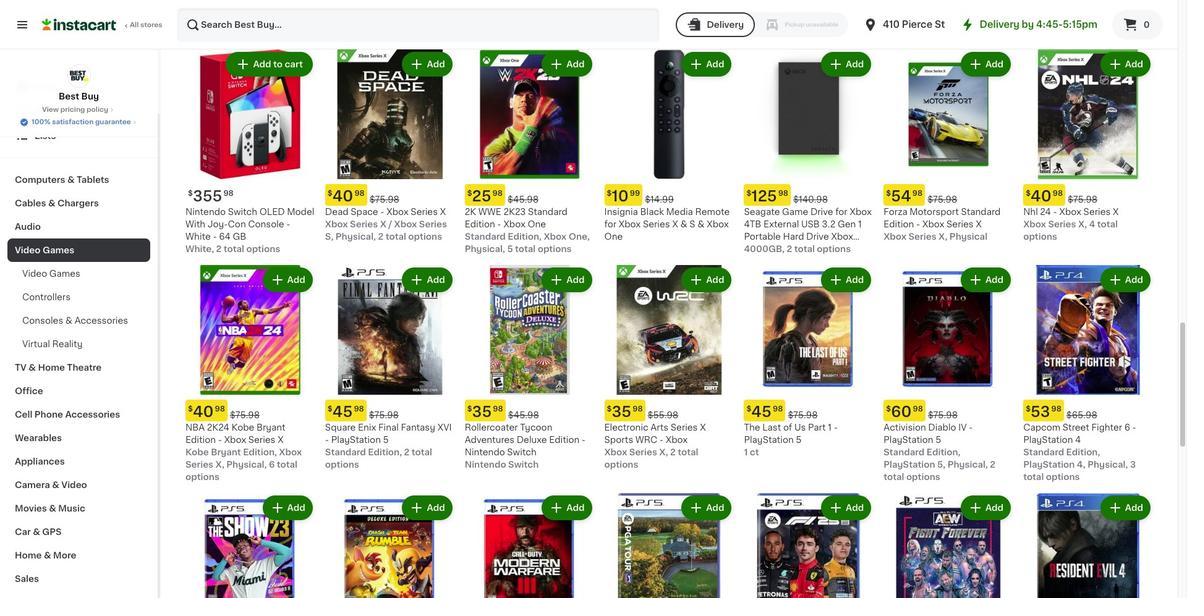 Task type: locate. For each thing, give the bounding box(es) containing it.
1 horizontal spatial 35
[[612, 405, 631, 419]]

98 for capcom street fighter 6 - playstation 4
[[1052, 406, 1062, 413]]

410 pierce st
[[883, 20, 945, 29]]

1 vertical spatial with
[[785, 245, 805, 254]]

1 horizontal spatial 45
[[752, 405, 772, 419]]

video up controllers
[[22, 270, 47, 278]]

0 horizontal spatial with
[[186, 220, 205, 229]]

accessories down office link
[[65, 411, 120, 419]]

$45.98 inside "element"
[[508, 411, 539, 420]]

1 35 from the left
[[472, 405, 492, 419]]

- down square
[[325, 436, 329, 445]]

98 inside $ 125 98
[[778, 190, 789, 197]]

video down "audio"
[[15, 246, 41, 255]]

accessories for consoles & accessories
[[75, 317, 128, 325]]

$40.98 original price: $75.98 element for 40
[[186, 400, 315, 422]]

1 horizontal spatial $ 45 98
[[747, 405, 783, 419]]

external
[[764, 220, 799, 229]]

0 vertical spatial for
[[836, 208, 848, 217]]

2 $ 35 98 from the left
[[607, 405, 643, 419]]

- down wwe
[[497, 220, 501, 229]]

edition down 2k
[[465, 220, 495, 229]]

& for cables & chargers
[[48, 199, 55, 208]]

delivery button
[[676, 12, 755, 37]]

1 horizontal spatial one
[[605, 233, 623, 241]]

home & more
[[15, 552, 76, 560]]

wwe
[[479, 208, 501, 217]]

1 inside 'seagate game drive for xbox 4tb external usb 3.2 gen 1 portable hard drive xbox certified with green led bar'
[[858, 220, 862, 229]]

movies & music link
[[7, 497, 150, 521]]

$40.98 original price: $75.98 element up nhl 24 - xbox series x xbox series x, 4 total options
[[1024, 184, 1153, 206]]

2k23
[[504, 208, 526, 217]]

$60.98 original price: $75.98 element
[[884, 400, 1014, 422]]

4000gb, 2 total options
[[744, 245, 851, 254]]

virtual reality
[[22, 340, 83, 349]]

standard down 'capcom'
[[1024, 448, 1064, 457]]

0 horizontal spatial 35
[[472, 405, 492, 419]]

0 vertical spatial nintendo
[[186, 208, 226, 217]]

video for 2nd video games link
[[22, 270, 47, 278]]

product group containing 60
[[884, 265, 1014, 484]]

$ for rollercoater tycoon adventures deluxe edition - nintendo switch
[[467, 406, 472, 413]]

$45.98 for 35
[[508, 411, 539, 420]]

standard
[[528, 208, 568, 217], [961, 208, 1001, 217], [465, 233, 506, 241], [325, 448, 366, 457], [884, 448, 925, 457], [1024, 448, 1064, 457]]

98 for electronic arts series x sports wrc - xbox
[[633, 406, 643, 413]]

35 for rollercoater
[[472, 405, 492, 419]]

remote
[[695, 208, 730, 217]]

$ 45 98 up square
[[328, 405, 364, 419]]

$ 35 98 up rollercoater
[[467, 405, 503, 419]]

delivery inside button
[[707, 20, 744, 29]]

policy
[[87, 106, 108, 113]]

with inside 'nintendo switch oled model with joy-con console - white - 64 gb white, 2 total options'
[[186, 220, 205, 229]]

98 up electronic on the bottom
[[633, 406, 643, 413]]

playstation down enix
[[331, 436, 381, 445]]

98 for rollercoater tycoon adventures deluxe edition - nintendo switch
[[493, 406, 503, 413]]

1 $ 35 98 from the left
[[467, 405, 503, 419]]

x,
[[1078, 220, 1087, 229], [939, 233, 948, 241], [659, 448, 668, 457], [216, 461, 224, 469]]

music
[[58, 505, 85, 513]]

edition down nba
[[186, 436, 216, 445]]

physical, inside activision diablo iv - playstation 5 standard edition, playstation 5, physical, 2 total options
[[948, 461, 988, 469]]

delivery by 4:45-5:15pm link
[[960, 17, 1098, 32]]

all left items
[[186, 1, 203, 14]]

6 inside capcom street fighter 6 - playstation 4 standard edition, playstation 4, physical, 3 total options
[[1125, 424, 1130, 432]]

it
[[54, 107, 60, 116]]

& for consoles & accessories
[[65, 317, 72, 325]]

2 35 from the left
[[612, 405, 631, 419]]

$45.98
[[508, 196, 539, 204], [508, 411, 539, 420]]

& for camera & video
[[52, 481, 59, 490]]

0 horizontal spatial 40
[[193, 405, 214, 419]]

x, inside electronic arts series x sports wrc - xbox xbox series x, 2 total options
[[659, 448, 668, 457]]

0 vertical spatial with
[[186, 220, 205, 229]]

$45.98 original price: $75.98 element up part
[[744, 400, 874, 422]]

1 vertical spatial all
[[130, 22, 139, 28]]

physical, left 3
[[1088, 461, 1128, 469]]

$75.98 for square
[[369, 411, 399, 420]]

buy inside "link"
[[35, 107, 52, 116]]

45
[[333, 405, 353, 419], [752, 405, 772, 419]]

lists link
[[7, 124, 150, 148]]

accessories down controllers link
[[75, 317, 128, 325]]

1 $ 45 98 from the left
[[328, 405, 364, 419]]

video games link up controllers
[[7, 262, 150, 286]]

$ 40 98 up dead
[[328, 189, 365, 204]]

$40.98 original price: $75.98 element
[[325, 184, 455, 206], [1024, 184, 1153, 206], [186, 400, 315, 422]]

1 $45.98 from the top
[[508, 196, 539, 204]]

green
[[807, 245, 834, 254]]

physical, right 5,
[[948, 461, 988, 469]]

0 vertical spatial accessories
[[75, 317, 128, 325]]

0 horizontal spatial 4
[[1075, 436, 1081, 445]]

2 inside activision diablo iv - playstation 5 standard edition, playstation 5, physical, 2 total options
[[990, 461, 996, 469]]

$ 45 98 for the
[[747, 405, 783, 419]]

0 vertical spatial games
[[43, 246, 74, 255]]

2 $ 40 98 from the left
[[1026, 189, 1063, 204]]

2
[[378, 233, 384, 241], [216, 245, 222, 254], [787, 245, 792, 254], [404, 448, 410, 457], [670, 448, 676, 457], [990, 461, 996, 469]]

$ for 2k wwe 2k23 standard edition - xbox one
[[467, 190, 472, 197]]

1 $ 40 98 from the left
[[328, 189, 365, 204]]

40 inside $ 40 98 $75.98 nba 2k24 kobe bryant edition - xbox series x kobe bryant edition, xbox series x, physical, 6 total options
[[193, 405, 214, 419]]

$53.98 original price: $65.98 element
[[1024, 400, 1153, 422]]

5 down us at right
[[796, 436, 802, 445]]

gen
[[838, 220, 856, 229]]

$ 35 98 inside $35.98 original price: $45.98 "element"
[[467, 405, 503, 419]]

video games for 2nd video games link
[[22, 270, 80, 278]]

options inside activision diablo iv - playstation 5 standard edition, playstation 5, physical, 2 total options
[[907, 473, 940, 482]]

$45.98 original price: $75.98 element up final
[[325, 400, 455, 422]]

98 inside $ 54 98
[[913, 190, 923, 197]]

total inside 'nintendo switch oled model with joy-con console - white - 64 gb white, 2 total options'
[[224, 245, 244, 254]]

edition inside $ 40 98 $75.98 nba 2k24 kobe bryant edition - xbox series x kobe bryant edition, xbox series x, physical, 6 total options
[[186, 436, 216, 445]]

2 inside square enix final fantasy xvi - playstation 5 standard edition, 2 total options
[[404, 448, 410, 457]]

1 vertical spatial games
[[49, 270, 80, 278]]

$125.98 original price: $140.98 element
[[744, 184, 874, 206]]

$ up rollercoater
[[467, 406, 472, 413]]

computers & tablets
[[15, 176, 109, 184]]

0 horizontal spatial $ 45 98
[[328, 405, 364, 419]]

buy up 100%
[[35, 107, 52, 116]]

video games
[[15, 246, 74, 255], [22, 270, 80, 278]]

$ inside $ 54 98
[[886, 190, 891, 197]]

edition, inside square enix final fantasy xvi - playstation 5 standard edition, 2 total options
[[368, 448, 402, 457]]

1 horizontal spatial buy
[[81, 92, 99, 101]]

$ up forza
[[886, 190, 891, 197]]

all for all items
[[186, 1, 203, 14]]

0 horizontal spatial $45.98 original price: $75.98 element
[[325, 400, 455, 422]]

computers
[[15, 176, 65, 184]]

standard inside activision diablo iv - playstation 5 standard edition, playstation 5, physical, 2 total options
[[884, 448, 925, 457]]

$75.98 for forza
[[928, 196, 958, 204]]

$ up the activision
[[886, 406, 891, 413]]

$ 45 98 up last
[[747, 405, 783, 419]]

games for 2nd video games link from the bottom of the page
[[43, 246, 74, 255]]

1 horizontal spatial $ 35 98
[[607, 405, 643, 419]]

98 up space
[[355, 190, 365, 197]]

1 horizontal spatial bryant
[[257, 424, 286, 432]]

1 vertical spatial 1
[[828, 424, 832, 432]]

1 horizontal spatial $40.98 original price: $75.98 element
[[325, 184, 455, 206]]

1 vertical spatial $45.98
[[508, 411, 539, 420]]

1 vertical spatial buy
[[35, 107, 52, 116]]

nintendo switch oled model with joy-con console - white - 64 gb white, 2 total options
[[186, 208, 314, 254]]

x inside nhl 24 - xbox series x xbox series x, 4 total options
[[1113, 208, 1119, 217]]

nintendo
[[186, 208, 226, 217], [465, 448, 505, 457], [465, 461, 506, 469]]

$ up nba
[[188, 406, 193, 413]]

diablo
[[928, 424, 956, 432]]

98 for nhl 24 - xbox series x
[[1053, 190, 1063, 197]]

1 vertical spatial one
[[605, 233, 623, 241]]

consoles
[[22, 317, 63, 325]]

for inside insignia black media remote for xbox series x & s & xbox one
[[605, 220, 617, 229]]

tycoon
[[520, 424, 553, 432]]

total inside activision diablo iv - playstation 5 standard edition, playstation 5, physical, 2 total options
[[884, 473, 904, 482]]

$ 40 98
[[328, 189, 365, 204], [1026, 189, 1063, 204]]

- down arts
[[660, 436, 664, 445]]

4000gb,
[[744, 245, 785, 254]]

98 inside $ 60 98
[[913, 406, 923, 413]]

1 horizontal spatial all
[[186, 1, 203, 14]]

playstation down last
[[744, 436, 794, 445]]

0 horizontal spatial $ 40 98
[[328, 189, 365, 204]]

0 horizontal spatial bryant
[[211, 448, 241, 457]]

$40.98 original price: $75.98 element for space
[[325, 184, 455, 206]]

car & gps
[[15, 528, 62, 537]]

0 horizontal spatial delivery
[[707, 20, 744, 29]]

6 inside $ 40 98 $75.98 nba 2k24 kobe bryant edition - xbox series x kobe bryant edition, xbox series x, physical, 6 total options
[[269, 461, 275, 469]]

98 inside "element"
[[493, 406, 503, 413]]

cell phone accessories
[[15, 411, 120, 419]]

/
[[388, 220, 392, 229]]

1 $45.98 original price: $75.98 element from the left
[[325, 400, 455, 422]]

st
[[935, 20, 945, 29]]

delivery for delivery by 4:45-5:15pm
[[980, 20, 1020, 29]]

35 up electronic on the bottom
[[612, 405, 631, 419]]

view pricing policy
[[42, 106, 108, 113]]

total inside capcom street fighter 6 - playstation 4 standard edition, playstation 4, physical, 3 total options
[[1024, 473, 1044, 482]]

0 horizontal spatial buy
[[35, 107, 52, 116]]

$45.98 original price: $75.98 element
[[325, 400, 455, 422], [744, 400, 874, 422]]

$ up 'seagate'
[[747, 190, 752, 197]]

video games for 2nd video games link from the bottom of the page
[[15, 246, 74, 255]]

0 vertical spatial buy
[[81, 92, 99, 101]]

0 vertical spatial all
[[186, 1, 203, 14]]

$ inside $ 53 98
[[1026, 406, 1031, 413]]

None search field
[[177, 7, 660, 42]]

games down audio link
[[43, 246, 74, 255]]

2 $45.98 original price: $75.98 element from the left
[[744, 400, 874, 422]]

98 up enix
[[354, 406, 364, 413]]

1 horizontal spatial 4
[[1089, 220, 1095, 229]]

1 horizontal spatial $45.98 original price: $75.98 element
[[744, 400, 874, 422]]

24
[[1040, 208, 1051, 217]]

$ up white
[[188, 190, 193, 197]]

$75.98 for dead
[[370, 196, 399, 204]]

98 right 60
[[913, 406, 923, 413]]

1 horizontal spatial 40
[[333, 189, 353, 204]]

physical, inside dead space - xbox series x xbox series x / xbox series s, physical, 2 total options
[[336, 233, 376, 241]]

$40.98 original price: $75.98 element up the /
[[325, 184, 455, 206]]

kobe right 2k24
[[232, 424, 254, 432]]

40
[[333, 189, 353, 204], [1031, 189, 1052, 204], [193, 405, 214, 419]]

0 horizontal spatial kobe
[[186, 448, 209, 457]]

total inside electronic arts series x sports wrc - xbox xbox series x, 2 total options
[[678, 448, 699, 457]]

4 inside capcom street fighter 6 - playstation 4 standard edition, playstation 4, physical, 3 total options
[[1075, 436, 1081, 445]]

98 up 2k24
[[215, 406, 225, 413]]

45 for square
[[333, 405, 353, 419]]

standard inside the forza motorsport standard edition - xbox series x xbox series x, physical
[[961, 208, 1001, 217]]

3
[[1130, 461, 1136, 469]]

- right space
[[380, 208, 384, 217]]

product group
[[186, 50, 315, 256], [325, 50, 455, 243], [465, 50, 595, 256], [605, 50, 734, 243], [744, 50, 874, 256], [884, 50, 1014, 243], [1024, 50, 1153, 243], [186, 265, 315, 484], [325, 265, 455, 471], [465, 265, 595, 471], [605, 265, 734, 471], [744, 265, 874, 459], [884, 265, 1014, 484], [1024, 265, 1153, 484], [186, 494, 315, 599], [325, 494, 455, 599], [465, 494, 595, 599], [605, 494, 734, 599], [744, 494, 874, 599], [884, 494, 1014, 599], [1024, 494, 1153, 599]]

- down model
[[286, 220, 290, 229]]

1 left ct
[[744, 448, 748, 457]]

0 horizontal spatial all
[[130, 22, 139, 28]]

$ up electronic on the bottom
[[607, 406, 612, 413]]

gps
[[42, 528, 62, 537]]

1 vertical spatial video
[[22, 270, 47, 278]]

1 horizontal spatial 6
[[1125, 424, 1130, 432]]

5 down diablo
[[936, 436, 941, 445]]

best buy logo image
[[67, 64, 91, 88]]

54
[[891, 189, 911, 204]]

2 vertical spatial video
[[61, 481, 87, 490]]

0 vertical spatial video
[[15, 246, 41, 255]]

games up controllers link
[[49, 270, 80, 278]]

1 right part
[[828, 424, 832, 432]]

$45.98 up 2k23
[[508, 196, 539, 204]]

- down motorsport
[[916, 220, 920, 229]]

35
[[472, 405, 492, 419], [612, 405, 631, 419]]

& left s
[[681, 220, 688, 229]]

- inside dead space - xbox series x xbox series x / xbox series s, physical, 2 total options
[[380, 208, 384, 217]]

1 vertical spatial 6
[[269, 461, 275, 469]]

one
[[528, 220, 546, 229], [605, 233, 623, 241]]

wrc
[[636, 436, 657, 445]]

2 45 from the left
[[752, 405, 772, 419]]

0 horizontal spatial $ 35 98
[[467, 405, 503, 419]]

delivery inside "link"
[[980, 20, 1020, 29]]

2 down hard
[[787, 245, 792, 254]]

5 inside 2k wwe 2k23 standard edition - xbox one standard edition, xbox one, physical, 5 total options
[[507, 245, 513, 254]]

delivery for delivery
[[707, 20, 744, 29]]

$ 35 98 inside $35.98 original price: $55.98 element
[[607, 405, 643, 419]]

one down insignia
[[605, 233, 623, 241]]

10
[[612, 189, 629, 204]]

0 vertical spatial video games
[[15, 246, 74, 255]]

$ inside the $ 25 98
[[467, 190, 472, 197]]

98 for seagate game drive for xbox 4tb external usb 3.2 gen 1 portable hard drive xbox certified with green led bar
[[778, 190, 789, 197]]

media
[[666, 208, 693, 217]]

0 vertical spatial drive
[[811, 208, 833, 217]]

0 vertical spatial 4
[[1089, 220, 1095, 229]]

nba
[[186, 424, 205, 432]]

all for all stores
[[130, 22, 139, 28]]

$ 125 98
[[747, 189, 789, 204]]

buy it again link
[[7, 99, 150, 124]]

$ 35 98 up electronic on the bottom
[[607, 405, 643, 419]]

98 up rollercoater
[[493, 406, 503, 413]]

5 inside the last of us part 1 - playstation 5 1 ct
[[796, 436, 802, 445]]

certified
[[744, 245, 783, 254]]

& for home & more
[[44, 552, 51, 560]]

edition inside the forza motorsport standard edition - xbox series x xbox series x, physical
[[884, 220, 914, 229]]

physical, inside capcom street fighter 6 - playstation 4 standard edition, playstation 4, physical, 3 total options
[[1088, 461, 1128, 469]]

0 vertical spatial home
[[38, 364, 65, 372]]

99
[[630, 190, 640, 197]]

- right fighter
[[1133, 424, 1137, 432]]

2 inside 'nintendo switch oled model with joy-con console - white - 64 gb white, 2 total options'
[[216, 245, 222, 254]]

playstation left 4,
[[1024, 461, 1075, 469]]

physical, down wwe
[[465, 245, 505, 254]]

instacart logo image
[[42, 17, 116, 32]]

40 up dead
[[333, 189, 353, 204]]

- inside square enix final fantasy xvi - playstation 5 standard edition, 2 total options
[[325, 436, 329, 445]]

2 inside dead space - xbox series x xbox series x / xbox series s, physical, 2 total options
[[378, 233, 384, 241]]

capcom
[[1024, 424, 1061, 432]]

0 vertical spatial bryant
[[257, 424, 286, 432]]

2 $45.98 from the top
[[508, 411, 539, 420]]

0 horizontal spatial for
[[605, 220, 617, 229]]

x, inside $ 40 98 $75.98 nba 2k24 kobe bryant edition - xbox series x kobe bryant edition, xbox series x, physical, 6 total options
[[216, 461, 224, 469]]

video up music in the bottom of the page
[[61, 481, 87, 490]]

410 pierce st button
[[863, 7, 945, 42]]

1 horizontal spatial for
[[836, 208, 848, 217]]

5
[[507, 245, 513, 254], [383, 436, 389, 445], [796, 436, 802, 445], [936, 436, 941, 445]]

$ up the
[[747, 406, 752, 413]]

for down insignia
[[605, 220, 617, 229]]

again
[[62, 107, 87, 116]]

edition inside 2k wwe 2k23 standard edition - xbox one standard edition, xbox one, physical, 5 total options
[[465, 220, 495, 229]]

2 right 5,
[[990, 461, 996, 469]]

98 inside the $ 25 98
[[493, 190, 503, 197]]

$ 45 98 for square
[[328, 405, 364, 419]]

& right "camera"
[[52, 481, 59, 490]]

& right tv
[[29, 364, 36, 372]]

1 horizontal spatial kobe
[[232, 424, 254, 432]]

$ 45 98
[[328, 405, 364, 419], [747, 405, 783, 419]]

35 up rollercoater
[[472, 405, 492, 419]]

0 vertical spatial 6
[[1125, 424, 1130, 432]]

video games down "audio"
[[15, 246, 74, 255]]

options inside capcom street fighter 6 - playstation 4 standard edition, playstation 4, physical, 3 total options
[[1046, 473, 1080, 482]]

buy up policy
[[81, 92, 99, 101]]

1 horizontal spatial with
[[785, 245, 805, 254]]

$ 40 98 for space
[[328, 189, 365, 204]]

2 down 'fantasy'
[[404, 448, 410, 457]]

1 horizontal spatial 1
[[828, 424, 832, 432]]

hard
[[783, 233, 804, 241]]

total inside nhl 24 - xbox series x xbox series x, 4 total options
[[1098, 220, 1118, 229]]

2 $ 45 98 from the left
[[747, 405, 783, 419]]

one down the $25.98 original price: $45.98 element
[[528, 220, 546, 229]]

$ 60 98
[[886, 405, 923, 419]]

40 for nhl
[[1031, 189, 1052, 204]]

& right car on the left
[[33, 528, 40, 537]]

1 horizontal spatial $ 40 98
[[1026, 189, 1063, 204]]

$75.98 inside $ 40 98 $75.98 nba 2k24 kobe bryant edition - xbox series x kobe bryant edition, xbox series x, physical, 6 total options
[[230, 411, 260, 420]]

98 right 355
[[223, 190, 234, 197]]

98 for activision diablo iv - playstation 5
[[913, 406, 923, 413]]

0 horizontal spatial $40.98 original price: $75.98 element
[[186, 400, 315, 422]]

insignia black media remote for xbox series x & s & xbox one
[[605, 208, 730, 241]]

product group containing 125
[[744, 50, 874, 256]]

- inside electronic arts series x sports wrc - xbox xbox series x, 2 total options
[[660, 436, 664, 445]]

with up white
[[186, 220, 205, 229]]

98 right 53
[[1052, 406, 1062, 413]]

98 right 125
[[778, 190, 789, 197]]

add inside button
[[253, 60, 271, 69]]

1 vertical spatial 4
[[1075, 436, 1081, 445]]

1 vertical spatial kobe
[[186, 448, 209, 457]]

edition, inside activision diablo iv - playstation 5 standard edition, playstation 5, physical, 2 total options
[[927, 448, 961, 457]]

appliances link
[[7, 450, 150, 474]]

bryant
[[257, 424, 286, 432], [211, 448, 241, 457]]

35 inside "element"
[[472, 405, 492, 419]]

2 vertical spatial 1
[[744, 448, 748, 457]]

$25.98 original price: $45.98 element
[[465, 184, 595, 206]]

40 up the 24
[[1031, 189, 1052, 204]]

chargers
[[58, 199, 99, 208]]

6
[[1125, 424, 1130, 432], [269, 461, 275, 469]]

home up sales
[[15, 552, 42, 560]]

$45.98 original price: $75.98 element for us
[[744, 400, 874, 422]]

options inside electronic arts series x sports wrc - xbox xbox series x, 2 total options
[[605, 461, 638, 469]]

1 horizontal spatial delivery
[[980, 20, 1020, 29]]

edition inside rollercoater tycoon adventures deluxe edition - nintendo switch nintendo switch
[[549, 436, 580, 445]]

98 inside $ 53 98
[[1052, 406, 1062, 413]]

one inside insignia black media remote for xbox series x & s & xbox one
[[605, 233, 623, 241]]

accessories for cell phone accessories
[[65, 411, 120, 419]]

2 horizontal spatial 40
[[1031, 189, 1052, 204]]

standard down the activision
[[884, 448, 925, 457]]

enix
[[358, 424, 376, 432]]

1 45 from the left
[[333, 405, 353, 419]]

$ 25 98
[[467, 189, 503, 204]]

forza
[[884, 208, 908, 217]]

- down 2k24
[[218, 436, 222, 445]]

total inside 2k wwe 2k23 standard edition - xbox one standard edition, xbox one, physical, 5 total options
[[515, 245, 536, 254]]

physical, down space
[[336, 233, 376, 241]]

$ inside $ 125 98
[[747, 190, 752, 197]]

x, inside nhl 24 - xbox series x xbox series x, 4 total options
[[1078, 220, 1087, 229]]

service type group
[[676, 12, 848, 37]]

5 down 2k23
[[507, 245, 513, 254]]

$ for capcom street fighter 6 - playstation 4
[[1026, 406, 1031, 413]]

1 vertical spatial accessories
[[65, 411, 120, 419]]

98 for 2k wwe 2k23 standard edition - xbox one
[[493, 190, 503, 197]]

1 vertical spatial for
[[605, 220, 617, 229]]

$40.98 original price: $75.98 element up 2k24
[[186, 400, 315, 422]]

home down virtual reality
[[38, 364, 65, 372]]

2 video games link from the top
[[7, 262, 150, 286]]

playstation
[[331, 436, 381, 445], [744, 436, 794, 445], [884, 436, 934, 445], [1024, 436, 1073, 445], [884, 461, 935, 469], [1024, 461, 1075, 469]]

$ up nhl
[[1026, 190, 1031, 197]]

$ for activision diablo iv - playstation 5
[[886, 406, 891, 413]]

40 up nba
[[193, 405, 214, 419]]

edition down tycoon
[[549, 436, 580, 445]]

physical, down 2k24
[[226, 461, 267, 469]]

0 horizontal spatial 6
[[269, 461, 275, 469]]

$ for nhl 24 - xbox series x
[[1026, 190, 1031, 197]]

$ for forza motorsport standard edition - xbox series x
[[886, 190, 891, 197]]

$45.98 for 25
[[508, 196, 539, 204]]

add
[[253, 60, 271, 69], [427, 60, 445, 69], [567, 60, 585, 69], [706, 60, 724, 69], [846, 60, 864, 69], [986, 60, 1004, 69], [1125, 60, 1143, 69], [287, 276, 305, 285], [427, 276, 445, 285], [567, 276, 585, 285], [706, 276, 724, 285], [846, 276, 864, 285], [986, 276, 1004, 285], [1125, 276, 1143, 285], [287, 504, 305, 513], [427, 504, 445, 513], [567, 504, 585, 513], [706, 504, 724, 513], [846, 504, 864, 513], [986, 504, 1004, 513], [1125, 504, 1143, 513]]

45 up square
[[333, 405, 353, 419]]

delivery by 4:45-5:15pm
[[980, 20, 1098, 29]]

product group containing 54
[[884, 50, 1014, 243]]

0 vertical spatial $45.98
[[508, 196, 539, 204]]

edition, inside capcom street fighter 6 - playstation 4 standard edition, playstation 4, physical, 3 total options
[[1067, 448, 1100, 457]]

0 horizontal spatial 45
[[333, 405, 353, 419]]

video games up controllers
[[22, 270, 80, 278]]

0 horizontal spatial one
[[528, 220, 546, 229]]

$ up dead
[[328, 190, 333, 197]]

appliances
[[15, 458, 65, 466]]

options inside $ 40 98 $75.98 nba 2k24 kobe bryant edition - xbox series x kobe bryant edition, xbox series x, physical, 6 total options
[[186, 473, 219, 482]]

$ up 2k
[[467, 190, 472, 197]]

video games link down cables & chargers link
[[7, 239, 150, 262]]

arts
[[651, 424, 669, 432]]

- inside the last of us part 1 - playstation 5 1 ct
[[834, 424, 838, 432]]

kobe down nba
[[186, 448, 209, 457]]

2k24
[[207, 424, 229, 432]]

wearables
[[15, 434, 62, 443]]

0 button
[[1113, 10, 1163, 40]]

2 horizontal spatial $40.98 original price: $75.98 element
[[1024, 184, 1153, 206]]

0 vertical spatial 1
[[858, 220, 862, 229]]

4 inside nhl 24 - xbox series x xbox series x, 4 total options
[[1089, 220, 1095, 229]]

bryant down 2k24
[[211, 448, 241, 457]]

product group containing 25
[[465, 50, 595, 256]]

98 up nhl 24 - xbox series x xbox series x, 4 total options
[[1053, 190, 1063, 197]]

joy-
[[208, 220, 228, 229]]

1 vertical spatial video games
[[22, 270, 80, 278]]

0 vertical spatial switch
[[228, 208, 257, 217]]

1 vertical spatial drive
[[806, 233, 829, 241]]

games for 2nd video games link
[[49, 270, 80, 278]]

0 vertical spatial one
[[528, 220, 546, 229]]

2 horizontal spatial 1
[[858, 220, 862, 229]]



Task type: describe. For each thing, give the bounding box(es) containing it.
adventures
[[465, 436, 515, 445]]

switch inside 'nintendo switch oled model with joy-con console - white - 64 gb white, 2 total options'
[[228, 208, 257, 217]]

cart
[[285, 60, 303, 69]]

nintendo inside 'nintendo switch oled model with joy-con console - white - 64 gb white, 2 total options'
[[186, 208, 226, 217]]

bar
[[856, 245, 871, 254]]

black
[[640, 208, 664, 217]]

x inside electronic arts series x sports wrc - xbox xbox series x, 2 total options
[[700, 424, 706, 432]]

last
[[763, 424, 781, 432]]

98 inside $ 355 98
[[223, 190, 234, 197]]

$ 35 98 for $55.98
[[607, 405, 643, 419]]

virtual
[[22, 340, 50, 349]]

$35.98 original price: $45.98 element
[[465, 400, 595, 422]]

camera & video link
[[7, 474, 150, 497]]

$ for the last of us part 1 - playstation 5
[[747, 406, 752, 413]]

$ 355 98
[[188, 189, 234, 204]]

$75.98 for the
[[788, 411, 818, 420]]

consoles & accessories link
[[7, 309, 150, 333]]

35 for electronic
[[612, 405, 631, 419]]

model
[[287, 208, 314, 217]]

series inside insignia black media remote for xbox series x & s & xbox one
[[643, 220, 670, 229]]

shop link
[[7, 74, 150, 99]]

all items
[[186, 1, 245, 14]]

total inside square enix final fantasy xvi - playstation 5 standard edition, 2 total options
[[412, 448, 432, 457]]

- inside 2k wwe 2k23 standard edition - xbox one standard edition, xbox one, physical, 5 total options
[[497, 220, 501, 229]]

sales
[[15, 575, 39, 584]]

lists
[[35, 132, 56, 140]]

$ for seagate game drive for xbox 4tb external usb 3.2 gen 1 portable hard drive xbox certified with green led bar
[[747, 190, 752, 197]]

options inside 2k wwe 2k23 standard edition - xbox one standard edition, xbox one, physical, 5 total options
[[538, 245, 572, 254]]

2k
[[465, 208, 476, 217]]

movies & music
[[15, 505, 85, 513]]

$35.98 original price: $55.98 element
[[605, 400, 734, 422]]

2 vertical spatial nintendo
[[465, 461, 506, 469]]

capcom street fighter 6 - playstation 4 standard edition, playstation 4, physical, 3 total options
[[1024, 424, 1137, 482]]

portable
[[744, 233, 781, 241]]

98 for square enix final fantasy xvi - playstation 5
[[354, 406, 364, 413]]

playstation inside square enix final fantasy xvi - playstation 5 standard edition, 2 total options
[[331, 436, 381, 445]]

product group containing 10
[[605, 50, 734, 243]]

- inside activision diablo iv - playstation 5 standard edition, playstation 5, physical, 2 total options
[[969, 424, 973, 432]]

insignia
[[605, 208, 638, 217]]

$ for insignia black media remote for xbox series x & s & xbox one
[[607, 190, 612, 197]]

dead
[[325, 208, 349, 217]]

theatre
[[67, 364, 102, 372]]

1 video games link from the top
[[7, 239, 150, 262]]

gb
[[233, 233, 246, 241]]

seagate game drive for xbox 4tb external usb 3.2 gen 1 portable hard drive xbox certified with green led bar
[[744, 208, 872, 254]]

5,
[[938, 461, 946, 469]]

1 vertical spatial home
[[15, 552, 42, 560]]

$75.98 for activision
[[928, 411, 958, 420]]

$ inside $ 355 98
[[188, 190, 193, 197]]

25
[[472, 189, 491, 204]]

dead space - xbox series x xbox series x / xbox series s, physical, 2 total options
[[325, 208, 447, 241]]

best
[[59, 92, 79, 101]]

total inside dead space - xbox series x xbox series x / xbox series s, physical, 2 total options
[[386, 233, 406, 241]]

audio
[[15, 223, 41, 231]]

& right s
[[698, 220, 705, 229]]

2 inside electronic arts series x sports wrc - xbox xbox series x, 2 total options
[[670, 448, 676, 457]]

best buy
[[59, 92, 99, 101]]

camera
[[15, 481, 50, 490]]

x inside the forza motorsport standard edition - xbox series x xbox series x, physical
[[976, 220, 982, 229]]

virtual reality link
[[7, 333, 150, 356]]

cables & chargers link
[[7, 192, 150, 215]]

53
[[1031, 405, 1050, 419]]

seagate
[[744, 208, 780, 217]]

- inside the forza motorsport standard edition - xbox series x xbox series x, physical
[[916, 220, 920, 229]]

0 horizontal spatial 1
[[744, 448, 748, 457]]

phone
[[34, 411, 63, 419]]

edition, inside 2k wwe 2k23 standard edition - xbox one standard edition, xbox one, physical, 5 total options
[[508, 233, 542, 241]]

pricing
[[60, 106, 85, 113]]

xvi
[[438, 424, 452, 432]]

4,
[[1077, 461, 1086, 469]]

square
[[325, 424, 356, 432]]

$40.98 original price: $75.98 element for 24
[[1024, 184, 1153, 206]]

$ for dead space - xbox series x
[[328, 190, 333, 197]]

x, inside the forza motorsport standard edition - xbox series x xbox series x, physical
[[939, 233, 948, 241]]

options inside square enix final fantasy xvi - playstation 5 standard edition, 2 total options
[[325, 461, 359, 469]]

car & gps link
[[7, 521, 150, 544]]

ct
[[750, 448, 759, 457]]

standard down the $25.98 original price: $45.98 element
[[528, 208, 568, 217]]

led
[[836, 245, 854, 254]]

& for tv & home theatre
[[29, 364, 36, 372]]

best buy link
[[59, 64, 99, 103]]

& for movies & music
[[49, 505, 56, 513]]

sales link
[[7, 568, 150, 591]]

$54.98 original price: $75.98 element
[[884, 184, 1014, 206]]

fantasy
[[401, 424, 435, 432]]

$45.98 original price: $75.98 element for fantasy
[[325, 400, 455, 422]]

fighter
[[1092, 424, 1122, 432]]

$75.98 for nhl
[[1068, 196, 1098, 204]]

of
[[783, 424, 792, 432]]

98 for dead space - xbox series x
[[355, 190, 365, 197]]

- inside rollercoater tycoon adventures deluxe edition - nintendo switch nintendo switch
[[582, 436, 586, 445]]

98 for the last of us part 1 - playstation 5
[[773, 406, 783, 413]]

standard inside capcom street fighter 6 - playstation 4 standard edition, playstation 4, physical, 3 total options
[[1024, 448, 1064, 457]]

guarantee
[[95, 119, 131, 126]]

$ 10 99
[[607, 189, 640, 204]]

playstation down the activision
[[884, 436, 934, 445]]

5 inside activision diablo iv - playstation 5 standard edition, playstation 5, physical, 2 total options
[[936, 436, 941, 445]]

- left 64
[[213, 233, 217, 241]]

$55.98
[[648, 411, 679, 420]]

white
[[186, 233, 211, 241]]

98 inside $ 40 98 $75.98 nba 2k24 kobe bryant edition - xbox series x kobe bryant edition, xbox series x, physical, 6 total options
[[215, 406, 225, 413]]

tablets
[[77, 176, 109, 184]]

rollercoater
[[465, 424, 518, 432]]

5 inside square enix final fantasy xvi - playstation 5 standard edition, 2 total options
[[383, 436, 389, 445]]

5:15pm
[[1063, 20, 1098, 29]]

options inside nhl 24 - xbox series x xbox series x, 4 total options
[[1024, 233, 1058, 241]]

Search field
[[178, 9, 659, 41]]

computers & tablets link
[[7, 168, 150, 192]]

stores
[[140, 22, 162, 28]]

playstation left 5,
[[884, 461, 935, 469]]

$10.99 original price: $14.99 element
[[605, 184, 734, 206]]

all stores
[[130, 22, 162, 28]]

electronic
[[605, 424, 649, 432]]

nhl
[[1024, 208, 1038, 217]]

options inside dead space - xbox series x xbox series x / xbox series s, physical, 2 total options
[[408, 233, 442, 241]]

items
[[206, 1, 245, 14]]

audio link
[[7, 215, 150, 239]]

40 for dead
[[333, 189, 353, 204]]

playstation down 'capcom'
[[1024, 436, 1073, 445]]

1 vertical spatial bryant
[[211, 448, 241, 457]]

motorsport
[[910, 208, 959, 217]]

forza motorsport standard edition - xbox series x xbox series x, physical
[[884, 208, 1001, 241]]

125
[[752, 189, 777, 204]]

with inside 'seagate game drive for xbox 4tb external usb 3.2 gen 1 portable hard drive xbox certified with green led bar'
[[785, 245, 805, 254]]

98 for forza motorsport standard edition - xbox series x
[[913, 190, 923, 197]]

edition, inside $ 40 98 $75.98 nba 2k24 kobe bryant edition - xbox series x kobe bryant edition, xbox series x, physical, 6 total options
[[243, 448, 277, 457]]

physical
[[950, 233, 988, 241]]

video for 2nd video games link from the bottom of the page
[[15, 246, 41, 255]]

100% satisfaction guarantee button
[[19, 115, 138, 127]]

standard down wwe
[[465, 233, 506, 241]]

one inside 2k wwe 2k23 standard edition - xbox one standard edition, xbox one, physical, 5 total options
[[528, 220, 546, 229]]

1 vertical spatial nintendo
[[465, 448, 505, 457]]

sports
[[605, 436, 633, 445]]

car
[[15, 528, 31, 537]]

0 vertical spatial kobe
[[232, 424, 254, 432]]

total inside $ 40 98 $75.98 nba 2k24 kobe bryant edition - xbox series x kobe bryant edition, xbox series x, physical, 6 total options
[[277, 461, 297, 469]]

- inside nhl 24 - xbox series x xbox series x, 4 total options
[[1053, 208, 1057, 217]]

camera & video
[[15, 481, 87, 490]]

standard inside square enix final fantasy xvi - playstation 5 standard edition, 2 total options
[[325, 448, 366, 457]]

reality
[[52, 340, 83, 349]]

& for car & gps
[[33, 528, 40, 537]]

product group containing 355
[[186, 50, 315, 256]]

cell
[[15, 411, 32, 419]]

x inside insignia black media remote for xbox series x & s & xbox one
[[672, 220, 678, 229]]

playstation inside the last of us part 1 - playstation 5 1 ct
[[744, 436, 794, 445]]

x inside $ 40 98 $75.98 nba 2k24 kobe bryant edition - xbox series x kobe bryant edition, xbox series x, physical, 6 total options
[[278, 436, 284, 445]]

buy it again
[[35, 107, 87, 116]]

to
[[273, 60, 283, 69]]

- inside $ 40 98 $75.98 nba 2k24 kobe bryant edition - xbox series x kobe bryant edition, xbox series x, physical, 6 total options
[[218, 436, 222, 445]]

home & more link
[[7, 544, 150, 568]]

activision diablo iv - playstation 5 standard edition, playstation 5, physical, 2 total options
[[884, 424, 996, 482]]

usb
[[801, 220, 820, 229]]

$ 35 98 for $45.98
[[467, 405, 503, 419]]

45 for the
[[752, 405, 772, 419]]

for inside 'seagate game drive for xbox 4tb external usb 3.2 gen 1 portable hard drive xbox certified with green led bar'
[[836, 208, 848, 217]]

physical, inside $ 40 98 $75.98 nba 2k24 kobe bryant edition - xbox series x kobe bryant edition, xbox series x, physical, 6 total options
[[226, 461, 267, 469]]

physical, inside 2k wwe 2k23 standard edition - xbox one standard edition, xbox one, physical, 5 total options
[[465, 245, 505, 254]]

- inside capcom street fighter 6 - playstation 4 standard edition, playstation 4, physical, 3 total options
[[1133, 424, 1137, 432]]

$ inside $ 40 98 $75.98 nba 2k24 kobe bryant edition - xbox series x kobe bryant edition, xbox series x, physical, 6 total options
[[188, 406, 193, 413]]

1 vertical spatial switch
[[507, 448, 537, 457]]

options inside 'nintendo switch oled model with joy-con console - white - 64 gb white, 2 total options'
[[246, 245, 280, 254]]

$ for electronic arts series x sports wrc - xbox
[[607, 406, 612, 413]]

2 vertical spatial switch
[[508, 461, 539, 469]]

product group containing 53
[[1024, 265, 1153, 484]]

satisfaction
[[52, 119, 94, 126]]

100% satisfaction guarantee
[[32, 119, 131, 126]]

white,
[[186, 245, 214, 254]]

$ 40 98 for 24
[[1026, 189, 1063, 204]]

$ for square enix final fantasy xvi - playstation 5
[[328, 406, 333, 413]]

4tb
[[744, 220, 762, 229]]

& for computers & tablets
[[67, 176, 75, 184]]



Task type: vqa. For each thing, say whether or not it's contained in the screenshot.
"X," inside the $ 40 98 $75.98 nba 2k24 kobe bryant edition - xbox series x kobe bryant edition, xbox series x, physical, 6 total options
yes



